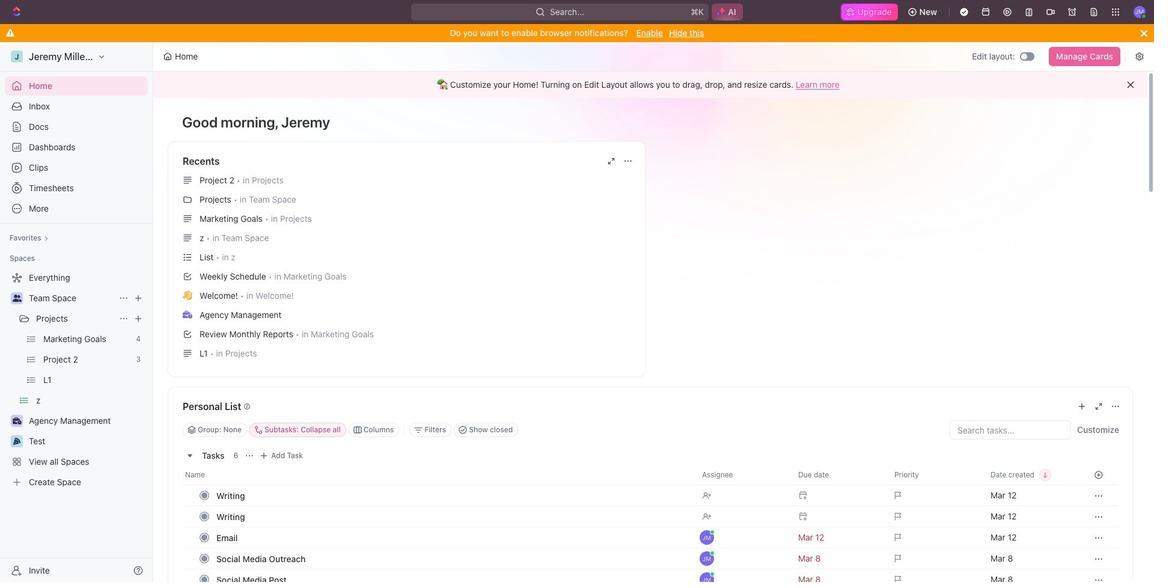 Task type: locate. For each thing, give the bounding box(es) containing it.
business time image
[[183, 311, 192, 318], [12, 417, 21, 425]]

0 horizontal spatial business time image
[[12, 417, 21, 425]]

1 vertical spatial business time image
[[12, 417, 21, 425]]

alert
[[153, 72, 1148, 98]]

0 vertical spatial business time image
[[183, 311, 192, 318]]

user group image
[[12, 295, 21, 302]]

tree
[[5, 268, 148, 492]]

Search tasks... text field
[[951, 421, 1071, 439]]



Task type: describe. For each thing, give the bounding box(es) containing it.
jeremy miller's workspace, , element
[[11, 51, 23, 63]]

sidebar navigation
[[0, 42, 156, 582]]

business time image inside the sidebar navigation
[[12, 417, 21, 425]]

pizza slice image
[[13, 438, 20, 445]]

tree inside the sidebar navigation
[[5, 268, 148, 492]]

1 horizontal spatial business time image
[[183, 311, 192, 318]]



Task type: vqa. For each thing, say whether or not it's contained in the screenshot.
tasks
no



